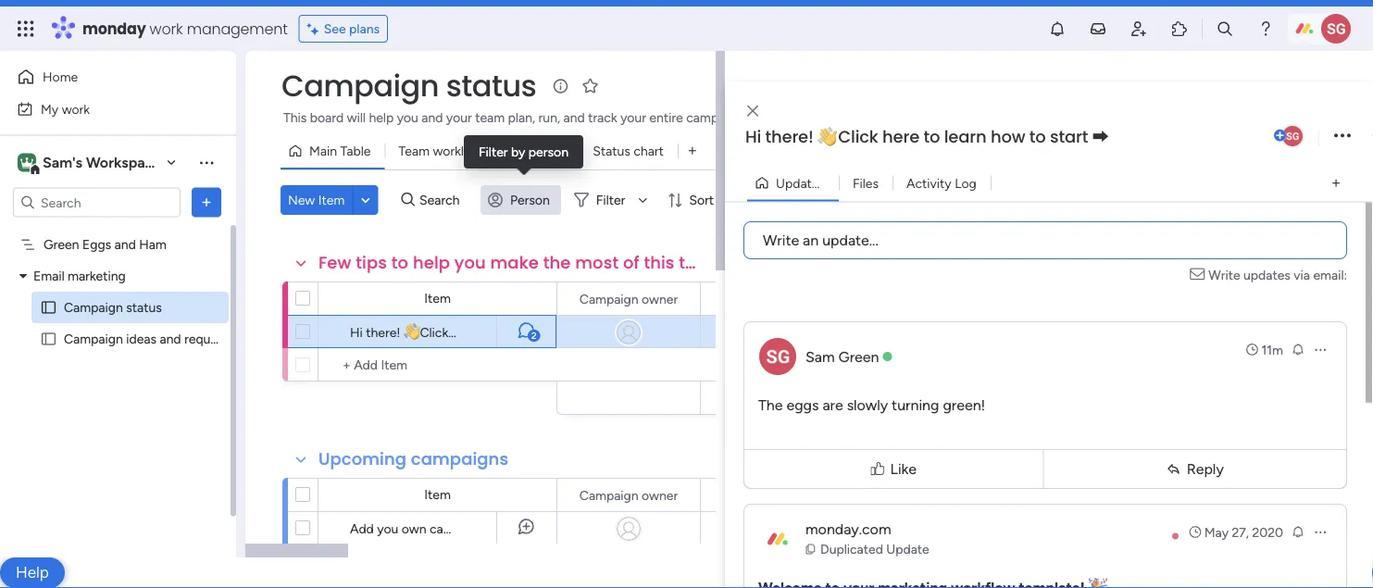 Task type: locate. For each thing, give the bounding box(es) containing it.
1 campaign owner field from the top
[[575, 289, 683, 309]]

0 vertical spatial help
[[369, 110, 394, 126]]

option
[[0, 228, 236, 232]]

Search field
[[415, 187, 471, 213]]

0 vertical spatial here
[[883, 125, 920, 149]]

help button
[[0, 558, 65, 588]]

campaign owner field for upcoming campaigns
[[575, 485, 683, 505]]

item up add you own campaign
[[425, 487, 451, 503]]

0 horizontal spatial help
[[369, 110, 394, 126]]

1 horizontal spatial hi there! 👋  click here to learn how to start ➡️
[[746, 125, 1109, 149]]

team workload button
[[385, 136, 500, 166]]

1 vertical spatial options image
[[197, 193, 216, 212]]

0 vertical spatial owner
[[642, 291, 678, 307]]

campaign
[[282, 65, 439, 107], [580, 291, 639, 307], [64, 300, 123, 315], [64, 331, 123, 347], [580, 487, 639, 503]]

email
[[33, 268, 65, 284]]

1 workspace image from the left
[[18, 152, 36, 173]]

options image right 11m
[[1314, 342, 1329, 357]]

0 vertical spatial hi
[[746, 125, 762, 149]]

1 horizontal spatial 2
[[837, 175, 844, 191]]

public board image
[[40, 330, 57, 348]]

1 campaign owner from the top
[[580, 291, 678, 307]]

item up + add item text box
[[425, 290, 451, 306]]

1 vertical spatial options image
[[1314, 524, 1329, 539]]

0 vertical spatial options image
[[1335, 124, 1352, 149]]

sam
[[806, 347, 835, 365]]

entire
[[650, 110, 684, 126]]

0 vertical spatial work
[[150, 18, 183, 39]]

learn up the log
[[945, 125, 987, 149]]

tips
[[356, 251, 387, 275]]

write
[[763, 231, 800, 249], [1209, 266, 1241, 282]]

write an update...
[[763, 231, 879, 249]]

0 horizontal spatial start
[[571, 324, 598, 340]]

2 down few tips to help you make the most of this template :) field
[[532, 330, 537, 341]]

write inside button
[[763, 231, 800, 249]]

1 horizontal spatial options image
[[1335, 124, 1352, 149]]

0 vertical spatial click
[[839, 125, 879, 149]]

Campaign owner field
[[575, 289, 683, 309], [575, 485, 683, 505]]

1 horizontal spatial status
[[446, 65, 537, 107]]

may 27, 2020
[[1205, 524, 1284, 540]]

hi there! 👋  click here to learn how to start ➡️ up "activity"
[[746, 125, 1109, 149]]

item for few
[[425, 290, 451, 306]]

0 horizontal spatial your
[[446, 110, 472, 126]]

1 vertical spatial you
[[455, 251, 486, 275]]

write for write updates via email:
[[1209, 266, 1241, 282]]

email:
[[1314, 266, 1348, 282]]

management
[[187, 18, 288, 39]]

0 horizontal spatial sam green image
[[1281, 124, 1305, 148]]

2 reminder image from the top
[[1292, 524, 1306, 539]]

one
[[825, 110, 847, 126]]

here up + add item text box
[[452, 324, 478, 340]]

sam's workspace button
[[13, 147, 184, 178]]

your
[[446, 110, 472, 126], [621, 110, 647, 126]]

files
[[853, 175, 879, 191]]

help right "will"
[[369, 110, 394, 126]]

item
[[318, 192, 345, 208], [425, 290, 451, 306], [425, 487, 451, 503]]

status up ideas
[[126, 300, 162, 315]]

0 horizontal spatial there!
[[366, 324, 401, 340]]

help for to
[[413, 251, 450, 275]]

write for write an update...
[[763, 231, 800, 249]]

1 vertical spatial there!
[[366, 324, 401, 340]]

you right add
[[377, 521, 399, 536]]

start inside field
[[1051, 125, 1089, 149]]

you for make
[[455, 251, 486, 275]]

0 horizontal spatial work
[[62, 101, 90, 117]]

you
[[397, 110, 419, 126], [455, 251, 486, 275], [377, 521, 399, 536]]

1 horizontal spatial write
[[1209, 266, 1241, 282]]

2 right /
[[837, 175, 844, 191]]

options image
[[1314, 342, 1329, 357], [1314, 524, 1329, 539]]

learn down make
[[496, 324, 525, 340]]

1 horizontal spatial learn
[[945, 125, 987, 149]]

work right my
[[62, 101, 90, 117]]

0 vertical spatial hi there! 👋  click here to learn how to start ➡️
[[746, 125, 1109, 149]]

0 vertical spatial how
[[991, 125, 1026, 149]]

Upcoming campaigns field
[[314, 447, 513, 472]]

1 vertical spatial hi
[[350, 324, 363, 340]]

0 horizontal spatial add view image
[[689, 144, 697, 158]]

few
[[319, 251, 352, 275]]

campaign status down marketing
[[64, 300, 162, 315]]

1 horizontal spatial add view image
[[1333, 176, 1341, 190]]

options image right 2020
[[1314, 524, 1329, 539]]

work for my
[[62, 101, 90, 117]]

0 vertical spatial learn
[[945, 125, 987, 149]]

11m link
[[1246, 340, 1284, 359]]

0 horizontal spatial how
[[528, 324, 552, 340]]

sam green
[[806, 347, 880, 365]]

0 vertical spatial reminder image
[[1292, 341, 1306, 356]]

➡️
[[1093, 125, 1109, 149], [601, 324, 614, 340]]

you inside field
[[455, 251, 486, 275]]

and up team workload
[[422, 110, 443, 126]]

chart
[[634, 143, 664, 159]]

list box
[[0, 225, 236, 588]]

1 vertical spatial add view image
[[1333, 176, 1341, 190]]

help inside field
[[413, 251, 450, 275]]

write updates via email:
[[1209, 266, 1348, 282]]

plans
[[349, 21, 380, 37]]

1 vertical spatial reminder image
[[1292, 524, 1306, 539]]

status up team
[[446, 65, 537, 107]]

reminder image
[[1292, 341, 1306, 356], [1292, 524, 1306, 539]]

are
[[823, 396, 844, 413]]

filter for filter
[[596, 192, 626, 208]]

learn
[[945, 125, 987, 149], [496, 324, 525, 340]]

2 options image from the top
[[1314, 524, 1329, 539]]

11m
[[1262, 341, 1284, 357]]

1 owner from the top
[[642, 291, 678, 307]]

1 horizontal spatial 👋
[[818, 125, 835, 149]]

hi there! 👋  click here to learn how to start ➡️
[[746, 125, 1109, 149], [350, 324, 614, 340]]

monday
[[82, 18, 146, 39]]

2 owner from the top
[[642, 487, 678, 503]]

main
[[309, 143, 337, 159]]

1 horizontal spatial ➡️
[[1093, 125, 1109, 149]]

the
[[544, 251, 571, 275]]

inbox image
[[1090, 19, 1108, 38]]

1 vertical spatial here
[[452, 324, 478, 340]]

how inside the hi there! 👋  click here to learn how to start ➡️ field
[[991, 125, 1026, 149]]

activity log
[[907, 175, 977, 191]]

most
[[576, 251, 619, 275]]

here up "activity"
[[883, 125, 920, 149]]

1 horizontal spatial filter
[[596, 192, 626, 208]]

filter left arrow down icon
[[596, 192, 626, 208]]

1 vertical spatial campaign status
[[64, 300, 162, 315]]

updates
[[776, 175, 825, 191]]

you left make
[[455, 251, 486, 275]]

help inside button
[[369, 110, 394, 126]]

2 vertical spatial item
[[425, 487, 451, 503]]

1 horizontal spatial click
[[839, 125, 879, 149]]

options image right dapulse addbtn image
[[1335, 124, 1352, 149]]

filter button
[[567, 185, 654, 215]]

you down campaign status field
[[397, 110, 419, 126]]

0 vertical spatial write
[[763, 231, 800, 249]]

1 vertical spatial owner
[[642, 487, 678, 503]]

green right sam
[[839, 347, 880, 365]]

0 vertical spatial there!
[[766, 125, 814, 149]]

0 vertical spatial you
[[397, 110, 419, 126]]

there! up + add item text box
[[366, 324, 401, 340]]

arrow down image
[[632, 189, 654, 211]]

1 vertical spatial filter
[[596, 192, 626, 208]]

click up + add item text box
[[420, 324, 449, 340]]

hi down close image
[[746, 125, 762, 149]]

0 vertical spatial campaign owner
[[580, 291, 678, 307]]

reminder image right 11m
[[1292, 341, 1306, 356]]

0 horizontal spatial ➡️
[[601, 324, 614, 340]]

hi there! 👋  click here to learn how to start ➡️ up + add item text box
[[350, 324, 614, 340]]

1 horizontal spatial start
[[1051, 125, 1089, 149]]

to
[[924, 125, 941, 149], [1030, 125, 1047, 149], [392, 251, 409, 275], [481, 324, 493, 340], [556, 324, 568, 340]]

0 horizontal spatial 👋
[[404, 324, 417, 340]]

my work
[[41, 101, 90, 117]]

1 horizontal spatial sam green image
[[1322, 14, 1352, 44]]

1 vertical spatial sam green image
[[1281, 124, 1305, 148]]

0 vertical spatial sam green image
[[1322, 14, 1352, 44]]

green up email
[[44, 237, 79, 252]]

add view image down campaign's at the top of page
[[689, 144, 697, 158]]

1 horizontal spatial how
[[991, 125, 1026, 149]]

1 vertical spatial green
[[839, 347, 880, 365]]

1 vertical spatial work
[[62, 101, 90, 117]]

/
[[829, 175, 834, 191]]

and right run,
[[564, 110, 585, 126]]

campaign's
[[687, 110, 752, 126]]

0 vertical spatial start
[[1051, 125, 1089, 149]]

1 horizontal spatial green
[[839, 347, 880, 365]]

1 horizontal spatial work
[[150, 18, 183, 39]]

1 vertical spatial help
[[413, 251, 450, 275]]

👋
[[818, 125, 835, 149], [404, 324, 417, 340]]

options image down the workspace options image
[[197, 193, 216, 212]]

status
[[446, 65, 537, 107], [126, 300, 162, 315]]

0 vertical spatial 2
[[837, 175, 844, 191]]

1 vertical spatial item
[[425, 290, 451, 306]]

by
[[511, 144, 526, 160]]

0 horizontal spatial options image
[[197, 193, 216, 212]]

0 vertical spatial options image
[[1314, 342, 1329, 357]]

may
[[1205, 524, 1229, 540]]

work inside 'button'
[[62, 101, 90, 117]]

0 vertical spatial filter
[[479, 144, 508, 160]]

1 horizontal spatial your
[[621, 110, 647, 126]]

activity log button
[[893, 168, 991, 198]]

1 your from the left
[[446, 110, 472, 126]]

write left updates
[[1209, 266, 1241, 282]]

here inside field
[[883, 125, 920, 149]]

how
[[991, 125, 1026, 149], [528, 324, 552, 340]]

close image
[[748, 104, 759, 118]]

workspace image
[[18, 152, 36, 173], [20, 152, 33, 173]]

👋 up + add item text box
[[404, 324, 417, 340]]

0 vertical spatial ➡️
[[1093, 125, 1109, 149]]

sam green image
[[1322, 14, 1352, 44], [1281, 124, 1305, 148]]

2 inside updates / 2 button
[[837, 175, 844, 191]]

0 horizontal spatial hi there! 👋  click here to learn how to start ➡️
[[350, 324, 614, 340]]

item right new
[[318, 192, 345, 208]]

there! inside field
[[766, 125, 814, 149]]

1 options image from the top
[[1314, 342, 1329, 357]]

write up :)
[[763, 231, 800, 249]]

help
[[369, 110, 394, 126], [413, 251, 450, 275]]

update
[[887, 541, 930, 557]]

options image
[[1335, 124, 1352, 149], [197, 193, 216, 212]]

help right tips
[[413, 251, 450, 275]]

update...
[[823, 231, 879, 249]]

here
[[883, 125, 920, 149], [452, 324, 478, 340]]

click right in
[[839, 125, 879, 149]]

add view image
[[689, 144, 697, 158], [1333, 176, 1341, 190]]

work for monday
[[150, 18, 183, 39]]

help
[[16, 563, 49, 582]]

search everything image
[[1216, 19, 1235, 38]]

this board will help you and your team plan, run, and track your entire campaign's workflow in one workspace.
[[284, 110, 916, 126]]

activity
[[907, 175, 952, 191]]

duplicated update
[[821, 541, 930, 557]]

there! up updates / 2 button at the top right of the page
[[766, 125, 814, 149]]

of
[[623, 251, 640, 275]]

you inside button
[[397, 110, 419, 126]]

0 vertical spatial 👋
[[818, 125, 835, 149]]

1 vertical spatial status
[[126, 300, 162, 315]]

Campaign status field
[[277, 65, 541, 107]]

work
[[150, 18, 183, 39], [62, 101, 90, 117]]

hi down tips
[[350, 324, 363, 340]]

click inside the hi there! 👋  click here to learn how to start ➡️ field
[[839, 125, 879, 149]]

add view image up email:
[[1333, 176, 1341, 190]]

1 horizontal spatial here
[[883, 125, 920, 149]]

2 your from the left
[[621, 110, 647, 126]]

owner for upcoming campaigns
[[642, 487, 678, 503]]

reminder image right 2020
[[1292, 524, 1306, 539]]

filter left by
[[479, 144, 508, 160]]

see
[[324, 21, 346, 37]]

1 vertical spatial 2
[[532, 330, 537, 341]]

1 vertical spatial campaign owner
[[580, 487, 678, 503]]

0 horizontal spatial learn
[[496, 324, 525, 340]]

1 horizontal spatial there!
[[766, 125, 814, 149]]

work right monday
[[150, 18, 183, 39]]

campaign status
[[282, 65, 537, 107], [64, 300, 162, 315]]

2 inside "button"
[[532, 330, 537, 341]]

👋 up /
[[818, 125, 835, 149]]

2 campaign owner from the top
[[580, 487, 678, 503]]

0 vertical spatial item
[[318, 192, 345, 208]]

campaign
[[430, 521, 487, 536]]

0 horizontal spatial 2
[[532, 330, 537, 341]]

0 horizontal spatial campaign status
[[64, 300, 162, 315]]

0 vertical spatial campaign status
[[282, 65, 537, 107]]

2
[[837, 175, 844, 191], [532, 330, 537, 341]]

1 vertical spatial click
[[420, 324, 449, 340]]

workload
[[433, 143, 486, 159]]

few tips to help you make the most of this template :)
[[319, 251, 774, 275]]

campaign status up "will"
[[282, 65, 537, 107]]

show board description image
[[550, 77, 572, 95]]

2 campaign owner field from the top
[[575, 485, 683, 505]]

your right track
[[621, 110, 647, 126]]

1 vertical spatial ➡️
[[601, 324, 614, 340]]

workspace options image
[[197, 153, 216, 172]]

1 horizontal spatial help
[[413, 251, 450, 275]]

campaign owner
[[580, 291, 678, 307], [580, 487, 678, 503]]

board
[[310, 110, 344, 126]]

requests
[[184, 331, 235, 347]]

campaign status inside list box
[[64, 300, 162, 315]]

1 horizontal spatial hi
[[746, 125, 762, 149]]

1 vertical spatial hi there! 👋  click here to learn how to start ➡️
[[350, 324, 614, 340]]

your left team
[[446, 110, 472, 126]]

1 vertical spatial campaign owner field
[[575, 485, 683, 505]]

0 horizontal spatial write
[[763, 231, 800, 249]]

0 horizontal spatial green
[[44, 237, 79, 252]]

start
[[1051, 125, 1089, 149], [571, 324, 598, 340]]

1 vertical spatial write
[[1209, 266, 1241, 282]]

0 vertical spatial campaign owner field
[[575, 289, 683, 309]]

filter inside popup button
[[596, 192, 626, 208]]



Task type: vqa. For each thing, say whether or not it's contained in the screenshot.
The Eggs Are Slowly Turning Green!
yes



Task type: describe. For each thing, give the bounding box(es) containing it.
workflow
[[755, 110, 809, 126]]

the eggs are slowly turning green!
[[759, 396, 986, 413]]

template
[[679, 251, 757, 275]]

this
[[284, 110, 307, 126]]

files button
[[839, 168, 893, 198]]

learn inside the hi there! 👋  click here to learn how to start ➡️ field
[[945, 125, 987, 149]]

sam's workspace
[[43, 154, 161, 171]]

notifications image
[[1049, 19, 1067, 38]]

1 vertical spatial learn
[[496, 324, 525, 340]]

see plans
[[324, 21, 380, 37]]

track
[[588, 110, 618, 126]]

sam green link
[[806, 347, 880, 365]]

via
[[1295, 266, 1311, 282]]

item inside button
[[318, 192, 345, 208]]

updates / 2 button
[[748, 168, 844, 198]]

27,
[[1233, 524, 1250, 540]]

ham
[[139, 237, 167, 252]]

home button
[[11, 62, 199, 92]]

my
[[41, 101, 59, 117]]

the
[[759, 396, 783, 413]]

campaign ideas and requests
[[64, 331, 235, 347]]

reply button
[[1048, 454, 1343, 484]]

own
[[402, 521, 427, 536]]

v2 search image
[[401, 190, 415, 211]]

my work button
[[11, 94, 199, 124]]

select product image
[[17, 19, 35, 38]]

ideas
[[126, 331, 157, 347]]

1 vertical spatial start
[[571, 324, 598, 340]]

like button
[[749, 441, 1040, 497]]

1 vertical spatial how
[[528, 324, 552, 340]]

2 vertical spatial you
[[377, 521, 399, 536]]

add
[[350, 521, 374, 536]]

this
[[644, 251, 675, 275]]

updates
[[1244, 266, 1291, 282]]

status
[[593, 143, 631, 159]]

👋 inside field
[[818, 125, 835, 149]]

help image
[[1257, 19, 1276, 38]]

main table button
[[281, 136, 385, 166]]

and right ideas
[[160, 331, 181, 347]]

0 horizontal spatial status
[[126, 300, 162, 315]]

may 27, 2020 link
[[1188, 523, 1284, 541]]

main table
[[309, 143, 371, 159]]

campaign owner for few tips to help you make the most of this template :)
[[580, 291, 678, 307]]

eggs
[[787, 396, 819, 413]]

new item button
[[281, 185, 352, 215]]

calendar button
[[500, 136, 579, 166]]

plan,
[[508, 110, 536, 126]]

make
[[491, 251, 539, 275]]

angle down image
[[361, 193, 370, 207]]

in
[[812, 110, 822, 126]]

filter by person
[[479, 144, 569, 160]]

envelope o image
[[1191, 265, 1209, 284]]

and left 'ham'
[[115, 237, 136, 252]]

sort button
[[660, 185, 726, 215]]

workspace selection element
[[18, 151, 163, 176]]

person button
[[481, 185, 561, 215]]

invite members image
[[1130, 19, 1149, 38]]

0 horizontal spatial click
[[420, 324, 449, 340]]

2 button
[[497, 315, 557, 348]]

0 horizontal spatial hi
[[350, 324, 363, 340]]

help for will
[[369, 110, 394, 126]]

dapulse addbtn image
[[1275, 130, 1287, 142]]

1 horizontal spatial campaign status
[[282, 65, 537, 107]]

owner for few tips to help you make the most of this template :)
[[642, 291, 678, 307]]

0 vertical spatial status
[[446, 65, 537, 107]]

0 vertical spatial green
[[44, 237, 79, 252]]

new
[[288, 192, 315, 208]]

marketing
[[68, 268, 126, 284]]

campaign owner field for few tips to help you make the most of this template :)
[[575, 289, 683, 309]]

list box containing green eggs and ham
[[0, 225, 236, 588]]

upcoming campaigns
[[319, 447, 509, 471]]

add you own campaign
[[350, 521, 487, 536]]

caret down image
[[19, 270, 27, 283]]

add to favorites image
[[581, 76, 600, 95]]

0 vertical spatial add view image
[[689, 144, 697, 158]]

home
[[43, 69, 78, 85]]

Few tips to help you make the most of this template :) field
[[314, 251, 774, 275]]

email marketing
[[33, 268, 126, 284]]

Hi there! 👋  Click here to learn how to start ➡️ field
[[741, 125, 1271, 149]]

eggs
[[82, 237, 111, 252]]

monday.com
[[806, 520, 892, 537]]

team
[[399, 143, 430, 159]]

new item
[[288, 192, 345, 208]]

workspace
[[86, 154, 161, 171]]

public board image
[[40, 299, 57, 316]]

status chart
[[593, 143, 664, 159]]

Search in workspace field
[[39, 192, 155, 213]]

2020
[[1253, 524, 1284, 540]]

campaign owner for upcoming campaigns
[[580, 487, 678, 503]]

slowly
[[847, 396, 889, 413]]

1 vertical spatial 👋
[[404, 324, 417, 340]]

0 horizontal spatial here
[[452, 324, 478, 340]]

filter for filter by person
[[479, 144, 508, 160]]

reply
[[1187, 460, 1225, 478]]

see plans button
[[299, 15, 388, 43]]

upcoming
[[319, 447, 407, 471]]

run,
[[539, 110, 561, 126]]

1 reminder image from the top
[[1292, 341, 1306, 356]]

team workload
[[399, 143, 486, 159]]

you for and
[[397, 110, 419, 126]]

+ Add Item text field
[[328, 354, 548, 376]]

green!
[[944, 396, 986, 413]]

sam's
[[43, 154, 82, 171]]

hi there! 👋  click here to learn how to start ➡️ inside field
[[746, 125, 1109, 149]]

hi inside field
[[746, 125, 762, 149]]

write an update... button
[[744, 221, 1348, 259]]

person
[[529, 144, 569, 160]]

like
[[891, 460, 917, 478]]

➡️ inside field
[[1093, 125, 1109, 149]]

apps image
[[1171, 19, 1190, 38]]

:)
[[762, 251, 774, 275]]

this board will help you and your team plan, run, and track your entire campaign's workflow in one workspace. button
[[281, 107, 916, 129]]

2 workspace image from the left
[[20, 152, 33, 173]]

green eggs and ham
[[44, 237, 167, 252]]

item for upcoming
[[425, 487, 451, 503]]

turning
[[892, 396, 940, 413]]



